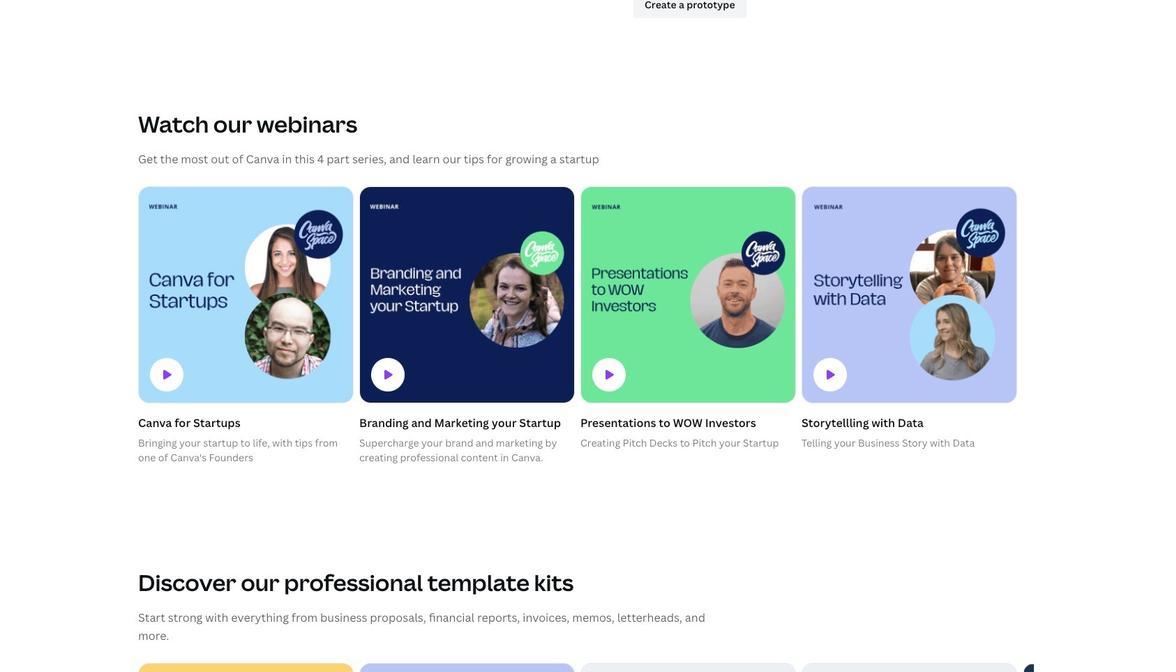 Task type: locate. For each thing, give the bounding box(es) containing it.
pitch kit_style2_toolkit 2 image
[[360, 664, 575, 672]]

branding marketing events_style1_toolkit 2 image
[[1024, 664, 1173, 672]]

startup business_style1_toolkit image
[[582, 664, 796, 672]]



Task type: vqa. For each thing, say whether or not it's contained in the screenshot.
STARTUP BUSINESS_STYLE2_TOOLKIT image
yes



Task type: describe. For each thing, give the bounding box(es) containing it.
startup business_style2_toolkit image
[[803, 664, 1017, 672]]

pitch kit_style1_toolkit 2 image
[[139, 664, 353, 672]]



